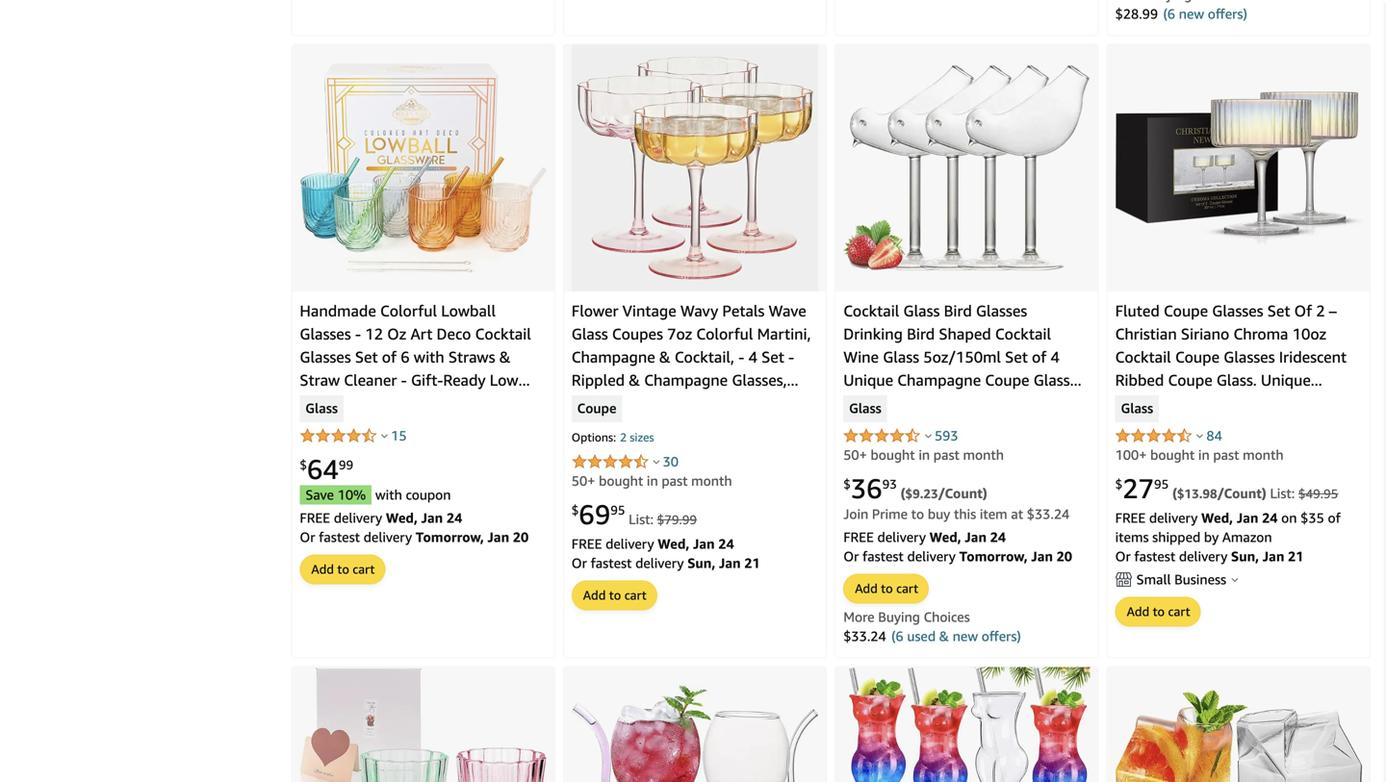 Task type: describe. For each thing, give the bounding box(es) containing it.
or
[[1210, 417, 1225, 436]]

handmade colorful lowball glasses - 12 oz art deco cocktail glasses set of 6 with straws & straw cleaner - gift-ready low ball glasses - unique colored glassware for home bar & kitchen link
[[300, 302, 540, 436]]

fluted coupe glasses set of 2 – christian siriano chroma 10oz cocktail coupe glasses iridescent ribbed coupe glass. unique champagne coupe glasses, ribbed martini glass or cocktail glasses link
[[1116, 302, 1360, 436]]

iridescent
[[1280, 348, 1347, 366]]

martini inside cocktail glass bird glasses drinking bird shaped cocktail wine glass 5oz/150ml set of 4 unique champagne coupe glass bird shape martini goblet cups 4pcs glassware for ktv home bar club (clear)
[[923, 394, 973, 413]]

fluted coupe glasses set of 2 – christian siriano chroma 10oz cocktail coupe glasses iridescent ribbed coupe glass. unique champagne coupe glasses, ribbed martini glass or cocktail glasses
[[1116, 302, 1360, 436]]

ready
[[443, 371, 486, 389]]

& down colored
[[472, 417, 483, 436]]

fastest inside $ 69 95 list: $79.99 free delivery wed, jan 24 or fastest delivery sun, jan 21
[[591, 556, 632, 572]]

20 inside free delivery wed, jan 24 or fastest delivery tomorrow, jan 20
[[513, 530, 529, 545]]

coupe down siriano at right top
[[1176, 348, 1220, 366]]

suprobarware cocktail glasses 12oz 360ml set of 2 lead-free martini glasses whiskey glasses creative milk box shape glasse... image
[[1116, 691, 1363, 783]]

glass.
[[1217, 371, 1257, 389]]

30 link
[[663, 454, 679, 470]]

past for for
[[934, 447, 960, 463]]

–
[[1330, 302, 1337, 320]]

$28.99 (6 new offers)
[[1116, 6, 1248, 22]]

0 horizontal spatial 2
[[620, 431, 627, 444]]

(6 inside more buying choices $33.24 (6 used & new offers)
[[892, 629, 904, 645]]

gift-
[[411, 371, 443, 389]]

add for 'add to cart' button under 10%
[[311, 562, 334, 577]]

cart for 'add to cart' button under 10%
[[353, 562, 375, 577]]

deco
[[437, 325, 471, 343]]

84 link
[[1207, 428, 1223, 444]]

sun, inside $ 69 95 list: $79.99 free delivery wed, jan 24 or fastest delivery sun, jan 21
[[688, 556, 716, 572]]

prosecco,
[[572, 394, 637, 413]]

0 vertical spatial ribbed
[[1116, 371, 1165, 389]]

prime
[[872, 506, 908, 522]]

& up low
[[500, 348, 511, 366]]

martini,
[[758, 325, 811, 343]]

593
[[935, 428, 959, 444]]

0 vertical spatial bird
[[944, 302, 972, 320]]

- right cocktail,
[[739, 348, 745, 366]]

set inside flower vintage wavy petals wave glass coupes 7oz colorful martini, champagne & cocktail, - 4 set - rippled & champagne glasses, prosecco, , mimosa, cocktail set, bar glassware copyright design (pink)
[[762, 348, 785, 366]]

free delivery wed, jan 24 or fastest delivery tomorrow, jan 20
[[300, 510, 529, 545]]

buying
[[879, 609, 921, 625]]

popover image for 593
[[925, 434, 932, 439]]

- down 6
[[401, 371, 407, 389]]

glass up 'shaped'
[[904, 302, 940, 320]]

lowball
[[441, 302, 496, 320]]

cocktail glass bird glasses drinking bird shaped cocktail wine glass 5oz/150ml set of 4 unique champagne coupe glass bird shape martini goblet cups 4pcs glassware for ktv home bar club (clear)
[[844, 302, 1081, 459]]

$ for 64
[[300, 458, 307, 473]]

fastest inside "$ 36 93 ( $9.23 /count) join prime to buy this item at $33.24 free delivery wed, jan 24 or fastest delivery tomorrow, jan 20"
[[863, 549, 904, 565]]

95 for 69
[[611, 503, 625, 518]]

glasses up the '$49.95'
[[1289, 417, 1340, 436]]

,
[[641, 394, 645, 413]]

cocktail,
[[675, 348, 735, 366]]

2 vertical spatial bird
[[844, 394, 872, 413]]

glasses down cleaner
[[330, 394, 382, 413]]

coupe inside cocktail glass bird glasses drinking bird shaped cocktail wine glass 5oz/150ml set of 4 unique champagne coupe glass bird shape martini goblet cups 4pcs glassware for ktv home bar club (clear)
[[986, 371, 1030, 389]]

delivery down 10%
[[334, 510, 382, 526]]

cart for 'add to cart' button below $ 69 95 list: $79.99 free delivery wed, jan 24 or fastest delivery sun, jan 21
[[625, 588, 647, 603]]

5oz/150ml
[[924, 348, 1001, 366]]

item
[[980, 506, 1008, 522]]

wavy
[[681, 302, 719, 320]]

add to cart for 'add to cart' button over "buying"
[[855, 582, 919, 596]]

glass up club
[[850, 401, 882, 418]]

50+ for 30
[[572, 473, 596, 489]]

593 link
[[935, 428, 959, 444]]

1 horizontal spatial (6
[[1164, 6, 1176, 22]]

$28.99
[[1116, 6, 1159, 22]]

(6 used & new offers) link
[[892, 629, 1022, 645]]

petals
[[723, 302, 765, 320]]

wed, inside $ 69 95 list: $79.99 free delivery wed, jan 24 or fastest delivery sun, jan 21
[[658, 536, 690, 552]]

10%
[[338, 487, 366, 503]]

of for 64
[[382, 348, 397, 366]]

buy
[[928, 506, 951, 522]]

champagne up mimosa,
[[644, 371, 728, 389]]

50+ bought in past month for 30
[[572, 473, 732, 489]]

$ 27 95 ( $13.98 /count) list: $49.95
[[1116, 473, 1339, 505]]

cocktail glass bird glasses drinking bird shaped cocktail wine glass 5oz/150ml set of 4 unique champagne coupe glass bird ... image
[[844, 65, 1091, 272]]

kitchen
[[487, 417, 540, 436]]

of for 36
[[1032, 348, 1047, 366]]

1 vertical spatial bird
[[907, 325, 935, 343]]

cocktail glass bird glasses drinking bird shaped cocktail wine glass 5oz/150ml set of 4 unique champagne coupe glass bird shape martini goblet cups 4pcs glassware for ktv home bar club (clear) link
[[844, 302, 1082, 459]]

0 horizontal spatial bought
[[599, 473, 644, 489]]

bought for glass
[[1151, 447, 1195, 463]]

of
[[1295, 302, 1313, 320]]

$13.98
[[1178, 487, 1218, 502]]

fluted coupe glasses set of 2 – christian siriano chroma 10oz cocktail coupe glasses iridescent ribbed coupe glass. unique... image
[[1116, 91, 1363, 245]]

flower vintage wavy petals wave glass coupes 7oz colorful martini, champagne & cocktail, - 4 set - rippled & champagne glasses, prosecco, , mimosa, cocktail set, bar glassware copyright design (pink) link
[[572, 302, 811, 459]]

free delivery wed, jan 24
[[1116, 510, 1282, 526]]

1 horizontal spatial new
[[1179, 6, 1205, 22]]

wine
[[844, 348, 879, 366]]

$ 36 93 ( $9.23 /count) join prime to buy this item at $33.24 free delivery wed, jan 24 or fastest delivery tomorrow, jan 20
[[844, 473, 1073, 565]]

rippled
[[572, 371, 625, 389]]

home inside cocktail glass bird glasses drinking bird shaped cocktail wine glass 5oz/150ml set of 4 unique champagne coupe glass bird shape martini goblet cups 4pcs glassware for ktv home bar club (clear)
[[1011, 417, 1053, 436]]

set inside fluted coupe glasses set of 2 – christian siriano chroma 10oz cocktail coupe glasses iridescent ribbed coupe glass. unique champagne coupe glasses, ribbed martini glass or cocktail glasses
[[1268, 302, 1291, 320]]

cleaner
[[344, 371, 397, 389]]

glasses up "straw"
[[300, 348, 351, 366]]

for inside cocktail glass bird glasses drinking bird shaped cocktail wine glass 5oz/150ml set of 4 unique champagne coupe glass bird shape martini goblet cups 4pcs glassware for ktv home bar club (clear)
[[954, 417, 974, 436]]

champagne up rippled on the left of page
[[572, 348, 656, 366]]

to for 'add to cart' button under 10%
[[337, 562, 349, 577]]

coupe up 'options:'
[[578, 401, 617, 418]]

martini inside fluted coupe glasses set of 2 – christian siriano chroma 10oz cocktail coupe glasses iridescent ribbed coupe glass. unique champagne coupe glasses, ribbed martini glass or cocktail glasses
[[1116, 417, 1166, 436]]

1 horizontal spatial or fastest delivery sun, jan 21 element
[[1116, 549, 1304, 565]]

jan inside free delivery wed, jan 24 on $35 of items shipped by amazon "element"
[[1237, 510, 1259, 526]]

shaped
[[939, 325, 992, 343]]

or inside free delivery wed, jan 24 or fastest delivery tomorrow, jan 20
[[300, 530, 315, 545]]

options:
[[572, 431, 616, 444]]

2 sizes link
[[616, 430, 658, 449]]

add to cart button down $ 69 95 list: $79.99 free delivery wed, jan 24 or fastest delivery sun, jan 21
[[573, 582, 657, 610]]

cart for 'add to cart' button over "buying"
[[897, 582, 919, 596]]

shape
[[876, 394, 919, 413]]

flower
[[572, 302, 619, 320]]

4pcs
[[844, 417, 876, 436]]

handmade
[[300, 302, 376, 320]]

list: inside $ 69 95 list: $79.99 free delivery wed, jan 24 or fastest delivery sun, jan 21
[[629, 512, 654, 528]]

$79.99
[[657, 513, 697, 528]]

cocktail right "or"
[[1229, 417, 1285, 436]]

95 for 27
[[1155, 477, 1169, 492]]

delivery down $79.99
[[636, 556, 684, 572]]

4 inside cocktail glass bird glasses drinking bird shaped cocktail wine glass 5oz/150ml set of 4 unique champagne coupe glass bird shape martini goblet cups 4pcs glassware for ktv home bar club (clear)
[[1051, 348, 1060, 366]]

1 vertical spatial ribbed
[[1311, 394, 1360, 413]]

glass up cups
[[1034, 371, 1070, 389]]

club
[[844, 440, 876, 459]]

add to cart for 'add to cart' button under 10%
[[311, 562, 375, 577]]

wave
[[769, 302, 807, 320]]

flower vintage wavy petals wave glass coupes 7oz colorful martini, champagne & cocktail, - 4 set - rippled & champagne gla... image
[[572, 45, 819, 292]]

0 horizontal spatial in
[[647, 473, 658, 489]]

glasses down the chroma
[[1224, 348, 1276, 366]]

bar inside flower vintage wavy petals wave glass coupes 7oz colorful martini, champagne & cocktail, - 4 set - rippled & champagne glasses, prosecco, , mimosa, cocktail set, bar glassware copyright design (pink)
[[572, 417, 595, 436]]

coupe left glass.
[[1169, 371, 1213, 389]]

glass down "straw"
[[306, 401, 338, 418]]

10oz
[[1293, 325, 1327, 343]]

coupon
[[406, 487, 451, 503]]

this
[[954, 506, 977, 522]]

or fastest delivery tomorrow, jan 20 element for 36
[[844, 549, 1073, 565]]

24 inside $ 69 95 list: $79.99 free delivery wed, jan 24 or fastest delivery sun, jan 21
[[719, 536, 734, 552]]

add to cart button up "buying"
[[845, 575, 929, 603]]

0 horizontal spatial month
[[692, 473, 732, 489]]

delivery down 69
[[606, 536, 654, 552]]

$33.24 inside "$ 36 93 ( $9.23 /count) join prime to buy this item at $33.24 free delivery wed, jan 24 or fastest delivery tomorrow, jan 20"
[[1027, 506, 1070, 522]]

drinking
[[844, 325, 903, 343]]

99
[[339, 458, 354, 473]]

on $35 of items shipped by amazon
[[1116, 510, 1341, 545]]

coupe up siriano at right top
[[1164, 302, 1209, 320]]

glassware inside flower vintage wavy petals wave glass coupes 7oz colorful martini, champagne & cocktail, - 4 set - rippled & champagne glasses, prosecco, , mimosa, cocktail set, bar glassware copyright design (pink)
[[599, 417, 669, 436]]

30
[[663, 454, 679, 470]]

more buying choices $33.24 (6 used & new offers)
[[844, 609, 1022, 645]]

of inside on $35 of items shipped by amazon
[[1328, 510, 1341, 526]]

$ for 27
[[1116, 477, 1123, 492]]

36
[[851, 473, 883, 505]]

wed, inside "element"
[[1202, 510, 1234, 526]]

colored
[[450, 394, 504, 413]]

1 horizontal spatial 21
[[1289, 549, 1304, 565]]

vintage
[[623, 302, 677, 320]]

on
[[1282, 510, 1298, 526]]

glass inside fluted coupe glasses set of 2 – christian siriano chroma 10oz cocktail coupe glasses iridescent ribbed coupe glass. unique champagne coupe glasses, ribbed martini glass or cocktail glasses
[[1170, 417, 1206, 436]]

$35
[[1301, 510, 1325, 526]]

save
[[306, 487, 334, 503]]

with inside 'handmade colorful lowball glasses - 12 oz art deco cocktail glasses set of 6 with straws & straw cleaner - gift-ready low ball glasses - unique colored glassware for home bar & kitchen'
[[414, 348, 445, 366]]

mimosa,
[[649, 394, 707, 413]]

glass down the drinking
[[883, 348, 920, 366]]

2 inside fluted coupe glasses set of 2 – christian siriano chroma 10oz cocktail coupe glasses iridescent ribbed coupe glass. unique champagne coupe glasses, ribbed martini glass or cocktail glasses
[[1317, 302, 1326, 320]]

glasses down handmade
[[300, 325, 351, 343]]

add for 'add to cart' button below small
[[1127, 605, 1150, 620]]

( for 27
[[1173, 486, 1178, 502]]

small
[[1137, 572, 1171, 588]]

month for ktv
[[964, 447, 1004, 463]]

set inside cocktail glass bird glasses drinking bird shaped cocktail wine glass 5oz/150ml set of 4 unique champagne coupe glass bird shape martini goblet cups 4pcs glassware for ktv home bar club (clear)
[[1006, 348, 1028, 366]]

69
[[579, 499, 611, 531]]

add to cart for 'add to cart' button below $ 69 95 list: $79.99 free delivery wed, jan 24 or fastest delivery sun, jan 21
[[583, 588, 647, 603]]

to for 'add to cart' button below small
[[1153, 605, 1165, 620]]

93
[[883, 477, 897, 492]]

24 inside "$ 36 93 ( $9.23 /count) join prime to buy this item at $33.24 free delivery wed, jan 24 or fastest delivery tomorrow, jan 20"
[[991, 530, 1006, 545]]

or fastest delivery tomorrow, jan 20 element for 64
[[300, 530, 529, 545]]

coupe up "or"
[[1203, 394, 1248, 413]]

add to cart for 'add to cart' button below small
[[1127, 605, 1191, 620]]

27
[[1123, 473, 1155, 505]]

15 link
[[391, 428, 407, 444]]



Task type: locate. For each thing, give the bounding box(es) containing it.
0 vertical spatial 50+ bought in past month
[[844, 447, 1004, 463]]

bar up (pink)
[[572, 417, 595, 436]]

glass inside flower vintage wavy petals wave glass coupes 7oz colorful martini, champagne & cocktail, - 4 set - rippled & champagne glasses, prosecco, , mimosa, cocktail set, bar glassware copyright design (pink)
[[572, 325, 608, 343]]

delivery down save 10% with coupon
[[364, 530, 412, 545]]

1 horizontal spatial 2
[[1317, 302, 1326, 320]]

2 horizontal spatial in
[[1199, 447, 1210, 463]]

save 10% with coupon
[[306, 487, 451, 503]]

glassware down the ball
[[300, 417, 370, 436]]

bar inside 'handmade colorful lowball glasses - 12 oz art deco cocktail glasses set of 6 with straws & straw cleaner - gift-ready low ball glasses - unique colored glassware for home bar & kitchen'
[[445, 417, 468, 436]]

/count) inside "$ 36 93 ( $9.23 /count) join prime to buy this item at $33.24 free delivery wed, jan 24 or fastest delivery tomorrow, jan 20"
[[939, 486, 988, 502]]

(6 down "buying"
[[892, 629, 904, 645]]

tomorrow, inside free delivery wed, jan 24 or fastest delivery tomorrow, jan 20
[[416, 530, 484, 545]]

straws
[[449, 348, 495, 366]]

in down 2 sizes link
[[647, 473, 658, 489]]

items
[[1116, 530, 1149, 545]]

add to cart button down 10%
[[301, 556, 385, 584]]

0 vertical spatial new
[[1179, 6, 1205, 22]]

add down save
[[311, 562, 334, 577]]

free inside $ 69 95 list: $79.99 free delivery wed, jan 24 or fastest delivery sun, jan 21
[[572, 536, 602, 552]]

50+ bought in past month for 593
[[844, 447, 1004, 463]]

64
[[307, 453, 339, 486]]

1 vertical spatial list:
[[629, 512, 654, 528]]

to up "buying"
[[881, 582, 893, 596]]

0 horizontal spatial popover image
[[381, 434, 388, 439]]

$ inside $ 27 95 ( $13.98 /count) list: $49.95
[[1116, 477, 1123, 492]]

add to cart down 10%
[[311, 562, 375, 577]]

0 vertical spatial offers)
[[1208, 6, 1248, 22]]

free delivery wed, jan 24 element down 'buy'
[[844, 530, 1006, 545]]

(clear)
[[880, 440, 925, 459]]

bought right 100+
[[1151, 447, 1195, 463]]

glasses, inside fluted coupe glasses set of 2 – christian siriano chroma 10oz cocktail coupe glasses iridescent ribbed coupe glass. unique champagne coupe glasses, ribbed martini glass or cocktail glasses
[[1252, 394, 1307, 413]]

glasses up the chroma
[[1213, 302, 1264, 320]]

unique inside 'handmade colorful lowball glasses - 12 oz art deco cocktail glasses set of 6 with straws & straw cleaner - gift-ready low ball glasses - unique colored glassware for home bar & kitchen'
[[396, 394, 446, 413]]

1 vertical spatial 50+ bought in past month
[[572, 473, 732, 489]]

set up goblet on the bottom right of the page
[[1006, 348, 1028, 366]]

or down items
[[1116, 549, 1131, 565]]

0 horizontal spatial glasses,
[[732, 371, 787, 389]]

$ up join
[[844, 477, 851, 492]]

0 horizontal spatial glassware
[[300, 417, 370, 436]]

& down the 7oz
[[660, 348, 671, 366]]

0 horizontal spatial for
[[374, 417, 395, 436]]

1 ( from the left
[[901, 486, 906, 502]]

bird
[[944, 302, 972, 320], [907, 325, 935, 343], [844, 394, 872, 413]]

add for 'add to cart' button below $ 69 95 list: $79.99 free delivery wed, jan 24 or fastest delivery sun, jan 21
[[583, 588, 606, 603]]

1 vertical spatial $33.24
[[844, 629, 887, 645]]

bought for glassware
[[871, 447, 916, 463]]

2 4 from the left
[[1051, 348, 1060, 366]]

add to cart up "buying"
[[855, 582, 919, 596]]

7oz
[[667, 325, 693, 343]]

4 down martini,
[[749, 348, 758, 366]]

glassware inside cocktail glass bird glasses drinking bird shaped cocktail wine glass 5oz/150ml set of 4 unique champagne coupe glass bird shape martini goblet cups 4pcs glassware for ktv home bar club (clear)
[[880, 417, 950, 436]]

bird left 'shaped'
[[907, 325, 935, 343]]

0 horizontal spatial home
[[399, 417, 441, 436]]

1 horizontal spatial offers)
[[1208, 6, 1248, 22]]

fastest inside free delivery wed, jan 24 or fastest delivery tomorrow, jan 20
[[319, 530, 360, 545]]

bird up 4pcs
[[844, 394, 872, 413]]

1 horizontal spatial $33.24
[[1027, 506, 1070, 522]]

1 popover image from the left
[[381, 434, 388, 439]]

( up free delivery wed, jan 24
[[1173, 486, 1178, 502]]

$ inside $ 64 99
[[300, 458, 307, 473]]

or fastest delivery sun, jan 21 element
[[1116, 549, 1304, 565], [572, 556, 760, 572]]

1 horizontal spatial in
[[919, 447, 930, 463]]

month up $79.99
[[692, 473, 732, 489]]

tomorrow, down item
[[960, 549, 1028, 565]]

cups
[[1029, 394, 1063, 413]]

add for 'add to cart' button over "buying"
[[855, 582, 878, 596]]

to
[[912, 506, 925, 522], [337, 562, 349, 577], [881, 582, 893, 596], [609, 588, 621, 603], [1153, 605, 1165, 620]]

1 vertical spatial 20
[[1057, 549, 1073, 565]]

0 vertical spatial 20
[[513, 530, 529, 545]]

1 horizontal spatial bar
[[572, 417, 595, 436]]

24 inside free delivery wed, jan 24 or fastest delivery tomorrow, jan 20
[[447, 510, 463, 526]]

set inside 'handmade colorful lowball glasses - 12 oz art deco cocktail glasses set of 6 with straws & straw cleaner - gift-ready low ball glasses - unique colored glassware for home bar & kitchen'
[[355, 348, 378, 366]]

cart down free delivery wed, jan 24 or fastest delivery tomorrow, jan 20
[[353, 562, 375, 577]]

1 horizontal spatial 50+ bought in past month
[[844, 447, 1004, 463]]

$ inside "$ 36 93 ( $9.23 /count) join prime to buy this item at $33.24 free delivery wed, jan 24 or fastest delivery tomorrow, jan 20"
[[844, 477, 851, 492]]

glasses, down glass.
[[1252, 394, 1307, 413]]

1 horizontal spatial free delivery wed, jan 24 element
[[572, 536, 734, 552]]

1 vertical spatial 95
[[611, 503, 625, 518]]

mixer's mark handmade colorful lowball glasses - 12 oz art deco cocktail glasses set of 6 with straws & straw cleaner - gi... image
[[300, 63, 547, 273]]

- left 12
[[355, 325, 361, 343]]

0 horizontal spatial new
[[953, 629, 979, 645]]

1 horizontal spatial for
[[954, 417, 974, 436]]

$33.24 down the more
[[844, 629, 887, 645]]

& down the choices
[[940, 629, 950, 645]]

add down 69
[[583, 588, 606, 603]]

bought up 69
[[599, 473, 644, 489]]

0 horizontal spatial $33.24
[[844, 629, 887, 645]]

glasses,
[[732, 371, 787, 389], [1252, 394, 1307, 413]]

of right the $35 on the right of page
[[1328, 510, 1341, 526]]

past down 84 link
[[1214, 447, 1240, 463]]

(6 right $28.99
[[1164, 6, 1176, 22]]

month for cocktail
[[1243, 447, 1284, 463]]

( inside "$ 36 93 ( $9.23 /count) join prime to buy this item at $33.24 free delivery wed, jan 24 or fastest delivery tomorrow, jan 20"
[[901, 486, 906, 502]]

chroma
[[1234, 325, 1289, 343]]

delivery down 'buy'
[[908, 549, 956, 565]]

20
[[513, 530, 529, 545], [1057, 549, 1073, 565]]

or inside "$ 36 93 ( $9.23 /count) join prime to buy this item at $33.24 free delivery wed, jan 24 or fastest delivery tomorrow, jan 20"
[[844, 549, 859, 565]]

2 left –
[[1317, 302, 1326, 320]]

1 4 from the left
[[749, 348, 758, 366]]

2 /count) from the left
[[1218, 486, 1267, 502]]

or fastest delivery tomorrow, jan 20 element down coupon
[[300, 530, 529, 545]]

wed, up by
[[1202, 510, 1234, 526]]

add to cart button down small
[[1117, 598, 1200, 626]]

& inside more buying choices $33.24 (6 used & new offers)
[[940, 629, 950, 645]]

inftyle wine glasses body glasses set of 4 cocktail glass beauty lady 6.8 oz whiskey drinking glasses with gift box champa... image
[[844, 668, 1091, 783]]

1 vertical spatial 50+
[[572, 473, 596, 489]]

cocktail down christian
[[1116, 348, 1172, 366]]

popover image for 30
[[653, 460, 660, 465]]

goblet
[[977, 394, 1024, 413]]

6
[[401, 348, 410, 366]]

0 horizontal spatial (6
[[892, 629, 904, 645]]

0 horizontal spatial martini
[[923, 394, 973, 413]]

glasses inside cocktail glass bird glasses drinking bird shaped cocktail wine glass 5oz/150ml set of 4 unique champagne coupe glass bird shape martini goblet cups 4pcs glassware for ktv home bar club (clear)
[[976, 302, 1028, 320]]

popover image left 30
[[653, 460, 660, 465]]

champagne
[[572, 348, 656, 366], [644, 371, 728, 389], [898, 371, 981, 389], [1116, 394, 1199, 413]]

1 horizontal spatial 50+
[[844, 447, 868, 463]]

100+ bought in past month
[[1116, 447, 1284, 463]]

2 horizontal spatial month
[[1243, 447, 1284, 463]]

popover image left 84 link
[[1197, 434, 1204, 439]]

0 vertical spatial 2
[[1317, 302, 1326, 320]]

/count) for 36
[[939, 486, 988, 502]]

of up cups
[[1032, 348, 1047, 366]]

jan
[[421, 510, 443, 526], [1237, 510, 1259, 526], [488, 530, 510, 545], [965, 530, 987, 545], [693, 536, 715, 552], [1032, 549, 1053, 565], [1263, 549, 1285, 565], [719, 556, 741, 572]]

1 horizontal spatial bird
[[907, 325, 935, 343]]

glass
[[904, 302, 940, 320], [572, 325, 608, 343], [883, 348, 920, 366], [1034, 371, 1070, 389], [306, 401, 338, 418], [850, 401, 882, 418], [1122, 401, 1154, 418], [1170, 417, 1206, 436]]

2 horizontal spatial of
[[1328, 510, 1341, 526]]

business
[[1175, 572, 1227, 588]]

0 horizontal spatial 95
[[611, 503, 625, 518]]

more
[[844, 609, 875, 625]]

1 horizontal spatial 95
[[1155, 477, 1169, 492]]

free delivery wed, jan 24 on $35 of items shipped by amazon element
[[1116, 510, 1341, 545]]

wed,
[[386, 510, 418, 526], [1202, 510, 1234, 526], [930, 530, 962, 545], [658, 536, 690, 552]]

0 horizontal spatial 4
[[749, 348, 758, 366]]

wed, inside free delivery wed, jan 24 or fastest delivery tomorrow, jan 20
[[386, 510, 418, 526]]

free inside free delivery wed, jan 24 on $35 of items shipped by amazon "element"
[[1116, 510, 1146, 526]]

add
[[311, 562, 334, 577], [855, 582, 878, 596], [583, 588, 606, 603], [1127, 605, 1150, 620]]

cocktail
[[844, 302, 900, 320], [475, 325, 531, 343], [996, 325, 1052, 343], [1116, 348, 1172, 366], [711, 394, 767, 413], [1229, 417, 1285, 436]]

glass left 84 link
[[1170, 417, 1206, 436]]

martini up '593' 'link'
[[923, 394, 973, 413]]

art
[[411, 325, 433, 343]]

50+ for 593
[[844, 447, 868, 463]]

at
[[1012, 506, 1024, 522]]

& right rippled on the left of page
[[629, 371, 640, 389]]

delivery down by
[[1180, 549, 1228, 565]]

2 for from the left
[[954, 417, 974, 436]]

coupes
[[612, 325, 663, 343]]

- down cleaner
[[386, 394, 392, 413]]

martini
[[923, 394, 973, 413], [1116, 417, 1166, 436]]

glass down flower
[[572, 325, 608, 343]]

2 horizontal spatial bar
[[1057, 417, 1081, 436]]

glassware up (clear)
[[880, 417, 950, 436]]

1 horizontal spatial 20
[[1057, 549, 1073, 565]]

champagne inside cocktail glass bird glasses drinking bird shaped cocktail wine glass 5oz/150ml set of 4 unique champagne coupe glass bird shape martini goblet cups 4pcs glassware for ktv home bar club (clear)
[[898, 371, 981, 389]]

$33.24 inside more buying choices $33.24 (6 used & new offers)
[[844, 629, 887, 645]]

list: up "on"
[[1271, 486, 1296, 502]]

0 horizontal spatial 20
[[513, 530, 529, 545]]

95 left $79.99
[[611, 503, 625, 518]]

offers) right $28.99
[[1208, 6, 1248, 22]]

for inside 'handmade colorful lowball glasses - 12 oz art deco cocktail glasses set of 6 with straws & straw cleaner - gift-ready low ball glasses - unique colored glassware for home bar & kitchen'
[[374, 417, 395, 436]]

$ inside $ 69 95 list: $79.99 free delivery wed, jan 24 or fastest delivery sun, jan 21
[[572, 503, 579, 518]]

50+ down (pink)
[[572, 473, 596, 489]]

1 vertical spatial popover image
[[653, 460, 660, 465]]

0 vertical spatial popover image
[[925, 434, 932, 439]]

$
[[300, 458, 307, 473], [844, 477, 851, 492], [1116, 477, 1123, 492], [572, 503, 579, 518]]

0 horizontal spatial or fastest delivery sun, jan 21 element
[[572, 556, 760, 572]]

1 horizontal spatial 4
[[1051, 348, 1060, 366]]

0 vertical spatial with
[[414, 348, 445, 366]]

- down martini,
[[789, 348, 795, 366]]

add down small
[[1127, 605, 1150, 620]]

0 horizontal spatial of
[[382, 348, 397, 366]]

to for 'add to cart' button below $ 69 95 list: $79.99 free delivery wed, jan 24 or fastest delivery sun, jan 21
[[609, 588, 621, 603]]

to down 10%
[[337, 562, 349, 577]]

new inside more buying choices $33.24 (6 used & new offers)
[[953, 629, 979, 645]]

0 vertical spatial list:
[[1271, 486, 1296, 502]]

3 bar from the left
[[1057, 417, 1081, 436]]

/count) inside $ 27 95 ( $13.98 /count) list: $49.95
[[1218, 486, 1267, 502]]

/count) up on $35 of items shipped by amazon
[[1218, 486, 1267, 502]]

free up items
[[1116, 510, 1146, 526]]

3 glassware from the left
[[880, 417, 950, 436]]

month down ktv
[[964, 447, 1004, 463]]

2 ( from the left
[[1173, 486, 1178, 502]]

add up the more
[[855, 582, 878, 596]]

glassware inside 'handmade colorful lowball glasses - 12 oz art deco cocktail glasses set of 6 with straws & straw cleaner - gift-ready low ball glasses - unique colored glassware for home bar & kitchen'
[[300, 417, 370, 436]]

tomorrow, inside "$ 36 93 ( $9.23 /count) join prime to buy this item at $33.24 free delivery wed, jan 24 or fastest delivery tomorrow, jan 20"
[[960, 549, 1028, 565]]

delivery inside "element"
[[1150, 510, 1198, 526]]

shipped
[[1153, 530, 1201, 545]]

cocktail right 'shaped'
[[996, 325, 1052, 343]]

fastest
[[319, 530, 360, 545], [863, 549, 904, 565], [1135, 549, 1176, 565], [591, 556, 632, 572]]

handmade colorful lowball glasses - 12 oz art deco cocktail glasses set of 6 with straws & straw cleaner - gift-ready low ball glasses - unique colored glassware for home bar & kitchen
[[300, 302, 540, 436]]

1 horizontal spatial unique
[[844, 371, 894, 389]]

0 horizontal spatial popover image
[[653, 460, 660, 465]]

4 inside flower vintage wavy petals wave glass coupes 7oz colorful martini, champagne & cocktail, - 4 set - rippled & champagne glasses, prosecco, , mimosa, cocktail set, bar glassware copyright design (pink)
[[749, 348, 758, 366]]

delivery
[[334, 510, 382, 526], [1150, 510, 1198, 526], [364, 530, 412, 545], [878, 530, 926, 545], [606, 536, 654, 552], [908, 549, 956, 565], [1180, 549, 1228, 565], [636, 556, 684, 572]]

sizes
[[630, 431, 654, 444]]

free
[[300, 510, 330, 526], [1116, 510, 1146, 526], [844, 530, 874, 545], [572, 536, 602, 552]]

cart up "buying"
[[897, 582, 919, 596]]

unique inside cocktail glass bird glasses drinking bird shaped cocktail wine glass 5oz/150ml set of 4 unique champagne coupe glass bird shape martini goblet cups 4pcs glassware for ktv home bar club (clear)
[[844, 371, 894, 389]]

cart for 'add to cart' button below small
[[1169, 605, 1191, 620]]

oz
[[387, 325, 407, 343]]

wed, inside "$ 36 93 ( $9.23 /count) join prime to buy this item at $33.24 free delivery wed, jan 24 or fastest delivery tomorrow, jan 20"
[[930, 530, 962, 545]]

glassware
[[300, 417, 370, 436], [599, 417, 669, 436], [880, 417, 950, 436]]

inftyle vampire wine glass set of 2 cocktail glass 12oz with drinking tube straw creative glass decanter cups mugs for win... image
[[572, 686, 819, 783]]

1 /count) from the left
[[939, 486, 988, 502]]

design
[[746, 417, 794, 436]]

$ 69 95 list: $79.99 free delivery wed, jan 24 or fastest delivery sun, jan 21
[[572, 499, 760, 572]]

champagne up 100+
[[1116, 394, 1199, 413]]

21 inside $ 69 95 list: $79.99 free delivery wed, jan 24 or fastest delivery sun, jan 21
[[745, 556, 760, 572]]

12
[[365, 325, 383, 343]]

1 horizontal spatial bought
[[871, 447, 916, 463]]

84
[[1207, 428, 1223, 444]]

2 home from the left
[[1011, 417, 1053, 436]]

by
[[1205, 530, 1219, 545]]

1 horizontal spatial colorful
[[697, 325, 754, 343]]

cocktail inside 'handmade colorful lowball glasses - 12 oz art deco cocktail glasses set of 6 with straws & straw cleaner - gift-ready low ball glasses - unique colored glassware for home bar & kitchen'
[[475, 325, 531, 343]]

glass up 100+
[[1122, 401, 1154, 418]]

1 horizontal spatial /count)
[[1218, 486, 1267, 502]]

ktv
[[978, 417, 1007, 436]]

glasses
[[976, 302, 1028, 320], [1213, 302, 1264, 320], [300, 325, 351, 343], [300, 348, 351, 366], [1224, 348, 1276, 366], [330, 394, 382, 413], [1289, 417, 1340, 436]]

1 horizontal spatial month
[[964, 447, 1004, 463]]

1 vertical spatial glasses,
[[1252, 394, 1307, 413]]

1 vertical spatial offers)
[[982, 629, 1022, 645]]

0 horizontal spatial unique
[[396, 394, 446, 413]]

24 inside free delivery wed, jan 24 on $35 of items shipped by amazon "element"
[[1263, 510, 1278, 526]]

1 home from the left
[[399, 417, 441, 436]]

cart
[[353, 562, 375, 577], [897, 582, 919, 596], [625, 588, 647, 603], [1169, 605, 1191, 620]]

1 vertical spatial with
[[375, 487, 402, 503]]

home inside 'handmade colorful lowball glasses - 12 oz art deco cocktail glasses set of 6 with straws & straw cleaner - gift-ready low ball glasses - unique colored glassware for home bar & kitchen'
[[399, 417, 441, 436]]

20 inside "$ 36 93 ( $9.23 /count) join prime to buy this item at $33.24 free delivery wed, jan 24 or fastest delivery tomorrow, jan 20"
[[1057, 549, 1073, 565]]

add to cart down small
[[1127, 605, 1191, 620]]

0 horizontal spatial ribbed
[[1116, 371, 1165, 389]]

1 horizontal spatial popover image
[[1197, 434, 1204, 439]]

set
[[1268, 302, 1291, 320], [355, 348, 378, 366], [762, 348, 785, 366], [1006, 348, 1028, 366]]

add to cart button
[[301, 556, 385, 584], [845, 575, 929, 603], [573, 582, 657, 610], [1117, 598, 1200, 626]]

or inside $ 69 95 list: $79.99 free delivery wed, jan 24 or fastest delivery sun, jan 21
[[572, 556, 587, 572]]

0 horizontal spatial bird
[[844, 394, 872, 413]]

1 horizontal spatial tomorrow,
[[960, 549, 1028, 565]]

list: inside $ 27 95 ( $13.98 /count) list: $49.95
[[1271, 486, 1296, 502]]

2 horizontal spatial bird
[[944, 302, 972, 320]]

with up the gift-
[[414, 348, 445, 366]]

in for glass
[[1199, 447, 1210, 463]]

0 vertical spatial martini
[[923, 394, 973, 413]]

colorful inside 'handmade colorful lowball glasses - 12 oz art deco cocktail glasses set of 6 with straws & straw cleaner - gift-ready low ball glasses - unique colored glassware for home bar & kitchen'
[[380, 302, 437, 320]]

0 vertical spatial (6
[[1164, 6, 1176, 22]]

free delivery wed, jan 24 element
[[300, 510, 463, 526], [844, 530, 1006, 545], [572, 536, 734, 552]]

2 glassware from the left
[[599, 417, 669, 436]]

( inside $ 27 95 ( $13.98 /count) list: $49.95
[[1173, 486, 1178, 502]]

or down save
[[300, 530, 315, 545]]

delivery down the prime
[[878, 530, 926, 545]]

popover image
[[925, 434, 932, 439], [653, 460, 660, 465]]

0 horizontal spatial past
[[662, 473, 688, 489]]

1 vertical spatial colorful
[[697, 325, 754, 343]]

free delivery wed, jan 24 element for 64
[[300, 510, 463, 526]]

or fastest delivery tomorrow, jan 20 element
[[300, 530, 529, 545], [844, 549, 1073, 565]]

free delivery wed, jan 24 element down $79.99
[[572, 536, 734, 552]]

low
[[490, 371, 519, 389]]

1 vertical spatial martini
[[1116, 417, 1166, 436]]

1 horizontal spatial past
[[934, 447, 960, 463]]

glasses up 'shaped'
[[976, 302, 1028, 320]]

lyqazqwe wine glasses set of 2，retro cocktail glasses，cute wine glasses，bar, party, christmas, birthday gifts for men and ... image
[[300, 668, 547, 783]]

coupe up goblet on the bottom right of the page
[[986, 371, 1030, 389]]

0 horizontal spatial bar
[[445, 417, 468, 436]]

free inside free delivery wed, jan 24 or fastest delivery tomorrow, jan 20
[[300, 510, 330, 526]]

copyright
[[673, 417, 742, 436]]

in down the 84
[[1199, 447, 1210, 463]]

free inside "$ 36 93 ( $9.23 /count) join prime to buy this item at $33.24 free delivery wed, jan 24 or fastest delivery tomorrow, jan 20"
[[844, 530, 874, 545]]

2 horizontal spatial free delivery wed, jan 24 element
[[844, 530, 1006, 545]]

with right 10%
[[375, 487, 402, 503]]

0 vertical spatial or fastest delivery tomorrow, jan 20 element
[[300, 530, 529, 545]]

1 horizontal spatial with
[[414, 348, 445, 366]]

tomorrow,
[[416, 530, 484, 545], [960, 549, 1028, 565]]

$ for 69
[[572, 503, 579, 518]]

free delivery wed, jan 24 element for 36
[[844, 530, 1006, 545]]

sun, down 'amazon'
[[1232, 549, 1260, 565]]

for
[[374, 417, 395, 436], [954, 417, 974, 436]]

month up $ 27 95 ( $13.98 /count) list: $49.95
[[1243, 447, 1284, 463]]

0 horizontal spatial free delivery wed, jan 24 element
[[300, 510, 463, 526]]

colorful down petals at the right
[[697, 325, 754, 343]]

popover image for 84
[[1197, 434, 1204, 439]]

0 horizontal spatial (
[[901, 486, 906, 502]]

1 bar from the left
[[445, 417, 468, 436]]

$ for 36
[[844, 477, 851, 492]]

unique inside fluted coupe glasses set of 2 – christian siriano chroma 10oz cocktail coupe glasses iridescent ribbed coupe glass. unique champagne coupe glasses, ribbed martini glass or cocktail glasses
[[1261, 371, 1311, 389]]

delivery up "shipped"
[[1150, 510, 1198, 526]]

1 horizontal spatial glasses,
[[1252, 394, 1307, 413]]

( for 36
[[901, 486, 906, 502]]

95 inside $ 27 95 ( $13.98 /count) list: $49.95
[[1155, 477, 1169, 492]]

or fastest delivery tomorrow, jan 20 element down this
[[844, 549, 1073, 565]]

straw
[[300, 371, 340, 389]]

add to cart down $ 69 95 list: $79.99 free delivery wed, jan 24 or fastest delivery sun, jan 21
[[583, 588, 647, 603]]

$33.24 right the at at the right bottom of page
[[1027, 506, 1070, 522]]

0 vertical spatial colorful
[[380, 302, 437, 320]]

$49.95
[[1299, 487, 1339, 502]]

2 bar from the left
[[572, 417, 595, 436]]

2 horizontal spatial bought
[[1151, 447, 1195, 463]]

( right 93
[[901, 486, 906, 502]]

popover image
[[381, 434, 388, 439], [1197, 434, 1204, 439]]

0 horizontal spatial or fastest delivery tomorrow, jan 20 element
[[300, 530, 529, 545]]

with
[[414, 348, 445, 366], [375, 487, 402, 503]]

or down 69
[[572, 556, 587, 572]]

fastest down 10%
[[319, 530, 360, 545]]

50+ bought in past month down 30
[[572, 473, 732, 489]]

bar down cups
[[1057, 417, 1081, 436]]

champagne inside fluted coupe glasses set of 2 – christian siriano chroma 10oz cocktail coupe glasses iridescent ribbed coupe glass. unique champagne coupe glasses, ribbed martini glass or cocktail glasses
[[1116, 394, 1199, 413]]

glasses, inside flower vintage wavy petals wave glass coupes 7oz colorful martini, champagne & cocktail, - 4 set - rippled & champagne glasses, prosecco, , mimosa, cocktail set, bar glassware copyright design (pink)
[[732, 371, 787, 389]]

flower vintage wavy petals wave glass coupes 7oz colorful martini, champagne & cocktail, - 4 set - rippled & champagne glasses, prosecco, , mimosa, cocktail set, bar glassware copyright design (pink)
[[572, 302, 811, 459]]

offers) inside more buying choices $33.24 (6 used & new offers)
[[982, 629, 1022, 645]]

of inside cocktail glass bird glasses drinking bird shaped cocktail wine glass 5oz/150ml set of 4 unique champagne coupe glass bird shape martini goblet cups 4pcs glassware for ktv home bar club (clear)
[[1032, 348, 1047, 366]]

cocktail up the drinking
[[844, 302, 900, 320]]

cocktail inside flower vintage wavy petals wave glass coupes 7oz colorful martini, champagne & cocktail, - 4 set - rippled & champagne glasses, prosecco, , mimosa, cocktail set, bar glassware copyright design (pink)
[[711, 394, 767, 413]]

to inside "$ 36 93 ( $9.23 /count) join prime to buy this item at $33.24 free delivery wed, jan 24 or fastest delivery tomorrow, jan 20"
[[912, 506, 925, 522]]

1 horizontal spatial ribbed
[[1311, 394, 1360, 413]]

/count) for 27
[[1218, 486, 1267, 502]]

new right $28.99
[[1179, 6, 1205, 22]]

0 horizontal spatial offers)
[[982, 629, 1022, 645]]

popover image left '593' 'link'
[[925, 434, 932, 439]]

1 horizontal spatial sun,
[[1232, 549, 1260, 565]]

0 vertical spatial $33.24
[[1027, 506, 1070, 522]]

in for glassware
[[919, 447, 930, 463]]

of inside 'handmade colorful lowball glasses - 12 oz art deco cocktail glasses set of 6 with straws & straw cleaner - gift-ready low ball glasses - unique colored glassware for home bar & kitchen'
[[382, 348, 397, 366]]

2 popover image from the left
[[1197, 434, 1204, 439]]

1 horizontal spatial martini
[[1116, 417, 1166, 436]]

past for or
[[1214, 447, 1240, 463]]

100+
[[1116, 447, 1147, 463]]

home
[[399, 417, 441, 436], [1011, 417, 1053, 436]]

0 vertical spatial 95
[[1155, 477, 1169, 492]]

fastest up small
[[1135, 549, 1176, 565]]

95 inside $ 69 95 list: $79.99 free delivery wed, jan 24 or fastest delivery sun, jan 21
[[611, 503, 625, 518]]

fluted
[[1116, 302, 1160, 320]]

1 for from the left
[[374, 417, 395, 436]]

0 vertical spatial glasses,
[[732, 371, 787, 389]]

choices
[[924, 609, 970, 625]]

(
[[901, 486, 906, 502], [1173, 486, 1178, 502]]

1 glassware from the left
[[300, 417, 370, 436]]

popover image for 15
[[381, 434, 388, 439]]

(6
[[1164, 6, 1176, 22], [892, 629, 904, 645]]

to for 'add to cart' button over "buying"
[[881, 582, 893, 596]]

1 horizontal spatial glassware
[[599, 417, 669, 436]]

/count)
[[939, 486, 988, 502], [1218, 486, 1267, 502]]

1 vertical spatial tomorrow,
[[960, 549, 1028, 565]]

(6 new offers) link
[[1164, 6, 1248, 22]]

2 horizontal spatial unique
[[1261, 371, 1311, 389]]

colorful inside flower vintage wavy petals wave glass coupes 7oz colorful martini, champagne & cocktail, - 4 set - rippled & champagne glasses, prosecco, , mimosa, cocktail set, bar glassware copyright design (pink)
[[697, 325, 754, 343]]

1 vertical spatial 2
[[620, 431, 627, 444]]

or fastest delivery sun, jan 21
[[1116, 549, 1304, 565]]

15
[[391, 428, 407, 444]]

bar inside cocktail glass bird glasses drinking bird shaped cocktail wine glass 5oz/150ml set of 4 unique champagne coupe glass bird shape martini goblet cups 4pcs glassware for ktv home bar club (clear)
[[1057, 417, 1081, 436]]

$33.24
[[1027, 506, 1070, 522], [844, 629, 887, 645]]



Task type: vqa. For each thing, say whether or not it's contained in the screenshot.
'Sun,'
yes



